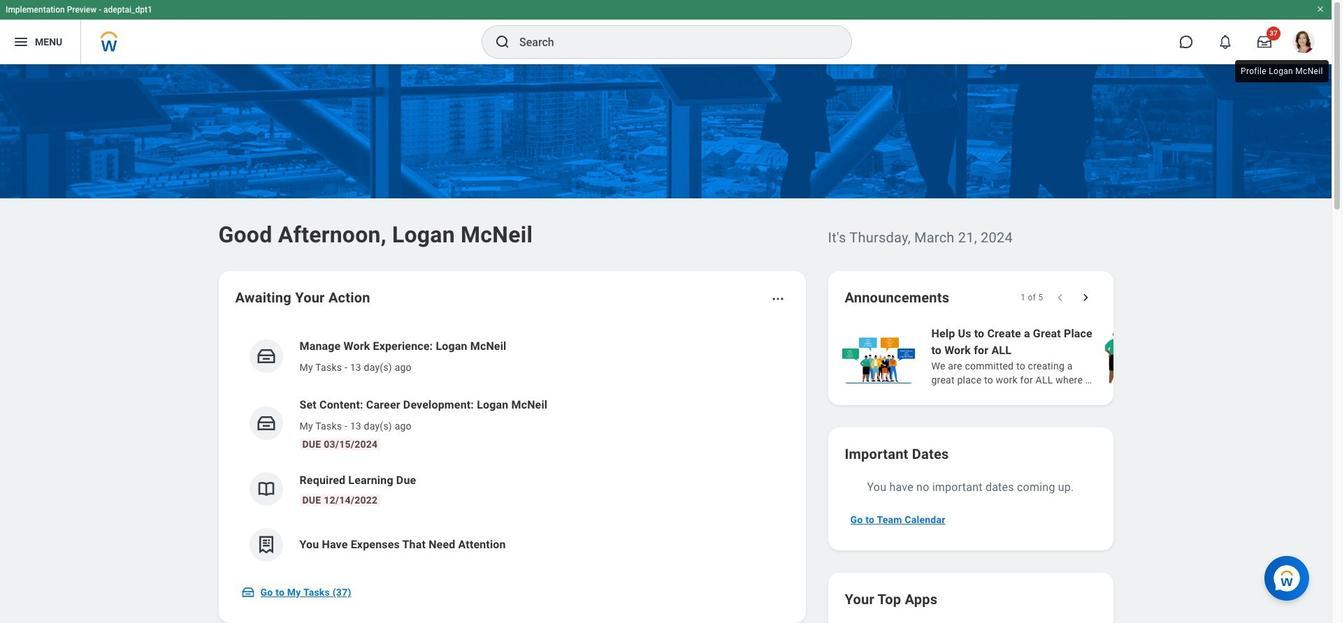 Task type: locate. For each thing, give the bounding box(es) containing it.
chevron left small image
[[1053, 291, 1067, 305]]

inbox large image
[[1258, 35, 1272, 49]]

banner
[[0, 0, 1332, 64]]

notifications large image
[[1219, 35, 1233, 49]]

status
[[1021, 292, 1044, 303]]

tooltip
[[1233, 57, 1332, 85]]

book open image
[[256, 479, 277, 500]]

list
[[839, 324, 1343, 389], [235, 327, 789, 573]]

1 horizontal spatial list
[[839, 324, 1343, 389]]

inbox image
[[256, 346, 277, 367], [256, 413, 277, 434], [241, 586, 255, 600]]

1 vertical spatial inbox image
[[256, 413, 277, 434]]

close environment banner image
[[1317, 5, 1325, 13]]

main content
[[0, 64, 1343, 624]]

0 horizontal spatial list
[[235, 327, 789, 573]]



Task type: describe. For each thing, give the bounding box(es) containing it.
justify image
[[13, 34, 29, 50]]

0 vertical spatial inbox image
[[256, 346, 277, 367]]

search image
[[494, 34, 511, 50]]

dashboard expenses image
[[256, 535, 277, 556]]

profile logan mcneil image
[[1293, 31, 1315, 56]]

2 vertical spatial inbox image
[[241, 586, 255, 600]]

chevron right small image
[[1079, 291, 1093, 305]]

Search Workday  search field
[[520, 27, 823, 57]]



Task type: vqa. For each thing, say whether or not it's contained in the screenshot.
chevron left small icon
yes



